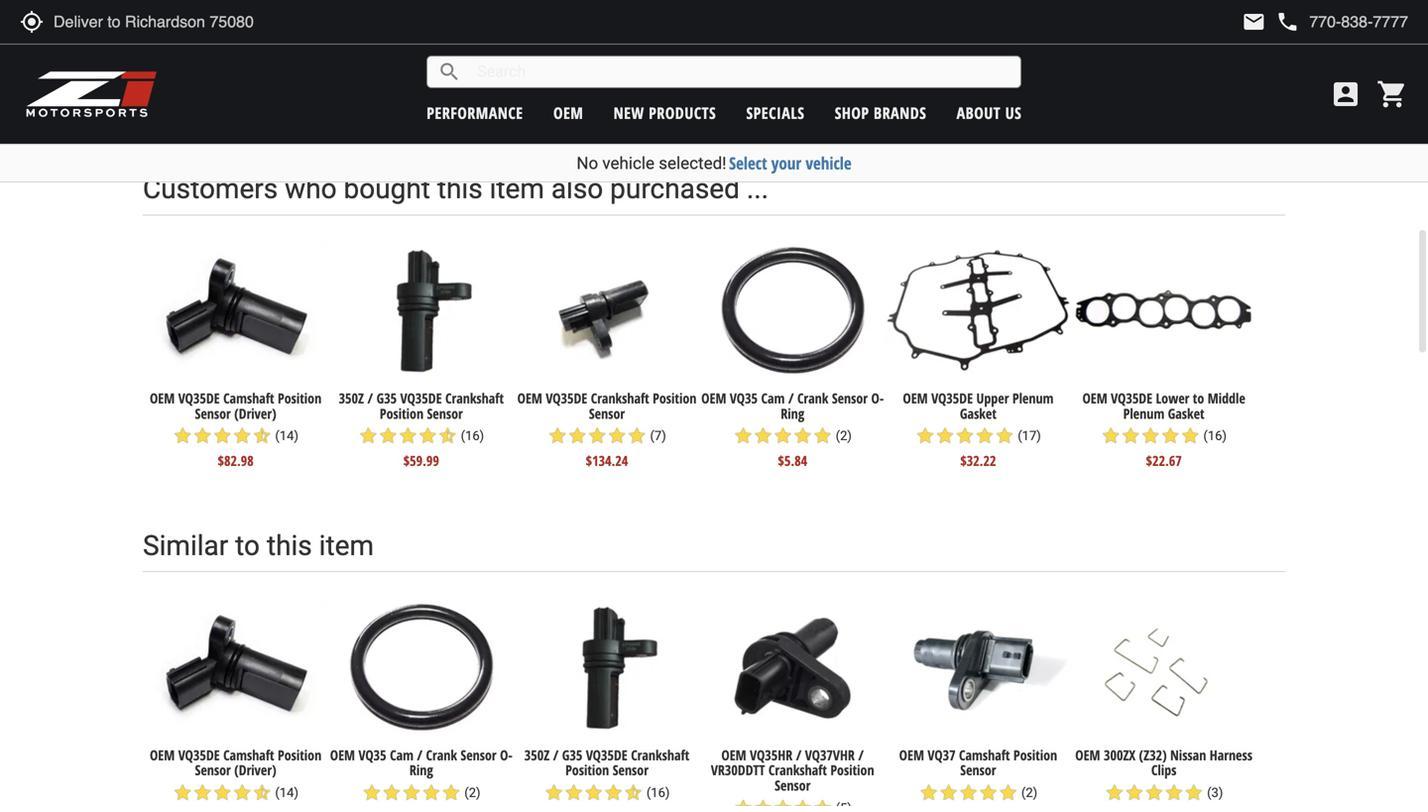 Task type: vqa. For each thing, say whether or not it's contained in the screenshot.
(2) to the right
yes



Task type: locate. For each thing, give the bounding box(es) containing it.
(16) for 350z / g35 vq35de crankshaft position sensor star star star star star_half (16)
[[647, 786, 670, 801]]

/ inside oem 350z / g35 vq35de camshaft position sensor (passenger)
[[235, 23, 241, 42]]

0 horizontal spatial to
[[235, 530, 260, 562]]

350z
[[207, 23, 232, 42], [387, 23, 413, 42], [339, 389, 364, 408], [525, 746, 550, 765]]

vq35de inside 350z / g35 vq35de crankshaft position sensor star star star star star_half (16) $59.99
[[400, 389, 442, 408]]

$82.98
[[618, 96, 654, 115], [218, 452, 254, 470]]

(16)
[[478, 74, 502, 88], [461, 429, 484, 444], [1204, 429, 1227, 444], [647, 786, 670, 801]]

about us
[[957, 102, 1022, 123]]

o- inside oem vq35 cam / crank  sensor o- ring star star star star star (2)
[[500, 746, 513, 765]]

gasket up $32.22
[[960, 404, 997, 423]]

1 horizontal spatial (2)
[[836, 429, 852, 444]]

0 horizontal spatial crank
[[426, 746, 457, 765]]

crankshaft inside 350z / g35 vq35de crankshaft position sensor star star star_half (16) $59.99
[[386, 39, 445, 57]]

350z / g35 vq35de crankshaft position sensor star star star star star_half (16) $59.99
[[339, 389, 504, 470]]

(14)
[[673, 58, 697, 73], [275, 429, 299, 444], [275, 786, 299, 801]]

1 horizontal spatial vq35
[[730, 389, 758, 408]]

0 horizontal spatial $82.98
[[218, 452, 254, 470]]

(16) inside oem vq35de lower to middle plenum gasket star star star star star (16) $22.67
[[1204, 429, 1227, 444]]

search
[[438, 60, 461, 84]]

(driver)
[[656, 39, 698, 57], [234, 404, 276, 423], [234, 761, 276, 780]]

0 horizontal spatial this
[[267, 530, 312, 562]]

add all three to cart
[[731, 31, 861, 52]]

1 gasket from the left
[[960, 404, 997, 423]]

0 horizontal spatial (2)
[[464, 786, 481, 801]]

oem link
[[553, 102, 584, 123]]

camshaft
[[645, 23, 696, 42], [195, 39, 246, 57], [223, 389, 274, 408], [223, 746, 274, 765], [959, 746, 1010, 765]]

0 vertical spatial $82.98
[[618, 96, 654, 115]]

plenum up the (17)
[[1013, 389, 1054, 408]]

g35 inside 350z / g35 vq35de crankshaft position sensor star star star_half (16) $59.99
[[425, 23, 446, 42]]

1 vertical spatial item
[[319, 530, 374, 562]]

1 vertical spatial $82.98
[[218, 452, 254, 470]]

0 horizontal spatial gasket
[[960, 404, 997, 423]]

vq35
[[730, 389, 758, 408], [359, 746, 386, 765]]

(2) for oem vq35 cam / crank  sensor o- ring star star star star star (2) $5.84
[[836, 429, 852, 444]]

1 horizontal spatial vehicle
[[806, 152, 852, 175]]

position inside 'oem vq35de camshaft position sensor (driver) star star star star star_half (14) $82.98'
[[278, 389, 322, 408]]

(16) inside 350z / g35 vq35de crankshaft position sensor star star star star star_half (16) $59.99
[[461, 429, 484, 444]]

this
[[437, 173, 483, 205], [267, 530, 312, 562]]

/ inside 350z / g35 vq35de crankshaft position sensor star star star star star_half (16)
[[553, 746, 559, 765]]

$82.98 inside 'oem vq35de camshaft position sensor (driver) star star star star star_half (14) $82.98'
[[218, 452, 254, 470]]

crankshaft inside oem vq35hr / vq37vhr / vr30ddtt crankshaft position sensor
[[769, 761, 827, 780]]

sensor inside 'oem vq35de camshaft position sensor (driver) star star star star star_half (14) $82.98'
[[195, 404, 231, 423]]

position inside oem vq37 camshaft position sensor star star star star star (2)
[[1014, 746, 1058, 765]]

no
[[577, 153, 598, 173]]

oem vq35 cam / crank  sensor o- ring star star star star star (2) $5.84
[[701, 389, 884, 470]]

g35
[[244, 23, 265, 42], [425, 23, 446, 42], [377, 389, 397, 408], [562, 746, 583, 765]]

cam for oem vq35 cam / crank  sensor o- ring star star star star star (2)
[[390, 746, 414, 765]]

oem vq35 cam / crank  sensor o- ring star star star star star (2)
[[330, 746, 513, 803]]

vr30ddtt
[[711, 761, 765, 780]]

sensor inside oem vq37 camshaft position sensor star star star star star (2)
[[960, 761, 996, 780]]

1 vertical spatial cam
[[390, 746, 414, 765]]

1 vertical spatial (driver)
[[234, 404, 276, 423]]

gasket
[[960, 404, 997, 423], [1168, 404, 1205, 423]]

1 horizontal spatial ring
[[781, 404, 805, 423]]

0 horizontal spatial o-
[[500, 746, 513, 765]]

to
[[1193, 389, 1204, 408], [235, 530, 260, 562]]

sensor
[[617, 39, 653, 57], [193, 54, 229, 73], [421, 54, 457, 73], [832, 389, 868, 408], [195, 404, 231, 423], [427, 404, 463, 423], [589, 404, 625, 423], [461, 746, 497, 765], [195, 761, 231, 780], [613, 761, 649, 780], [960, 761, 996, 780], [775, 776, 811, 795]]

oem vq35hr / vq37vhr / vr30ddtt crankshaft position sensor
[[711, 746, 874, 795]]

350z inside 350z / g35 vq35de crankshaft position sensor star star star star star_half (16)
[[525, 746, 550, 765]]

new products link
[[614, 102, 716, 123]]

oem inside 'oem vq35de camshaft position sensor (driver) star star star star star_half (14) $82.98'
[[150, 389, 175, 408]]

$82.98 right oem link
[[618, 96, 654, 115]]

o- inside oem vq35 cam / crank  sensor o- ring star star star star star (2) $5.84
[[871, 389, 884, 408]]

1 horizontal spatial o-
[[871, 389, 884, 408]]

crankshaft for 350z / g35 vq35de crankshaft position sensor star star star star star_half (16) $59.99
[[445, 389, 504, 408]]

vehicle
[[806, 152, 852, 175], [602, 153, 655, 173]]

0 horizontal spatial cam
[[390, 746, 414, 765]]

0 horizontal spatial plenum
[[1013, 389, 1054, 408]]

1 vertical spatial o-
[[500, 746, 513, 765]]

1 horizontal spatial item
[[490, 173, 544, 205]]

1 horizontal spatial $82.98
[[618, 96, 654, 115]]

(16) inside 350z / g35 vq35de crankshaft position sensor star star star_half (16) $59.99
[[478, 74, 502, 88]]

plenum
[[1013, 389, 1054, 408], [1123, 404, 1165, 423]]

ring inside oem vq35 cam / crank  sensor o- ring star star star star star (2) $5.84
[[781, 404, 805, 423]]

1 vertical spatial vq35
[[359, 746, 386, 765]]

1 horizontal spatial crank
[[797, 389, 829, 408]]

vq35 inside oem vq35 cam / crank  sensor o- ring star star star star star (2) $5.84
[[730, 389, 758, 408]]

select your vehicle link
[[729, 152, 852, 175]]

vq35 for oem vq35 cam / crank  sensor o- ring star star star star star (2)
[[359, 746, 386, 765]]

350z for 350z / g35 vq35de crankshaft position sensor star star star star star_half (16)
[[525, 746, 550, 765]]

0 vertical spatial $59.99
[[424, 96, 459, 115]]

(16) for 350z / g35 vq35de crankshaft position sensor star star star star star_half (16) $59.99
[[461, 429, 484, 444]]

performance link
[[427, 102, 523, 123]]

lower
[[1156, 389, 1190, 408]]

g35 for 350z / g35 vq35de crankshaft position sensor star star star_half (16) $59.99
[[425, 23, 446, 42]]

1 vertical spatial (14)
[[275, 429, 299, 444]]

1 horizontal spatial to
[[1193, 389, 1204, 408]]

star_half inside 350z / g35 vq35de crankshaft position sensor star star star star star_half (16)
[[624, 783, 643, 803]]

1 horizontal spatial gasket
[[1168, 404, 1205, 423]]

0 vertical spatial crank
[[797, 389, 829, 408]]

plenum inside oem vq35de lower to middle plenum gasket star star star star star (16) $22.67
[[1123, 404, 1165, 423]]

crankshaft inside 350z / g35 vq35de crankshaft position sensor star star star star star_half (16) $59.99
[[445, 389, 504, 408]]

0 horizontal spatial vehicle
[[602, 153, 655, 173]]

/
[[235, 23, 241, 42], [416, 23, 422, 42], [367, 389, 373, 408], [788, 389, 794, 408], [417, 746, 423, 765], [553, 746, 559, 765], [796, 746, 802, 765], [858, 746, 864, 765]]

$82.98 up similar to this item
[[218, 452, 254, 470]]

vq35de inside oem vq35de lower to middle plenum gasket star star star star star (16) $22.67
[[1111, 389, 1153, 408]]

sensor inside oem vq35 cam / crank  sensor o- ring star star star star star (2) $5.84
[[832, 389, 868, 408]]

star_half
[[650, 56, 670, 76], [455, 71, 475, 91], [252, 426, 272, 446], [438, 426, 458, 446], [252, 783, 272, 803], [624, 783, 643, 803]]

0 vertical spatial cam
[[761, 389, 785, 408]]

0 vertical spatial vq35
[[730, 389, 758, 408]]

0 vertical spatial to
[[1193, 389, 1204, 408]]

1 horizontal spatial this
[[437, 173, 483, 205]]

350z inside 350z / g35 vq35de crankshaft position sensor star star star_half (16) $59.99
[[387, 23, 413, 42]]

star_half inside 'oem vq35de camshaft position sensor (driver) star star star star star_half (14) $82.98'
[[252, 426, 272, 446]]

vehicle right no
[[602, 153, 655, 173]]

sensor inside 350z / g35 vq35de crankshaft position sensor star star star star star_half (16)
[[613, 761, 649, 780]]

$59.99
[[424, 96, 459, 115], [403, 452, 439, 470]]

350z inside 350z / g35 vq35de crankshaft position sensor star star star star star_half (16) $59.99
[[339, 389, 364, 408]]

oem inside oem vq35hr / vq37vhr / vr30ddtt crankshaft position sensor
[[722, 746, 747, 765]]

1 vertical spatial this
[[267, 530, 312, 562]]

1 horizontal spatial cam
[[761, 389, 785, 408]]

0 horizontal spatial oem vq35de camshaft position sensor (driver) star star star star star_half (14)
[[150, 746, 322, 803]]

g35 for 350z / g35 vq35de crankshaft position sensor star star star star star_half (16) $59.99
[[377, 389, 397, 408]]

$59.99 inside 350z / g35 vq35de crankshaft position sensor star star star star star_half (16) $59.99
[[403, 452, 439, 470]]

oem
[[178, 23, 203, 42], [572, 23, 597, 42], [553, 102, 584, 123], [150, 389, 175, 408], [517, 389, 542, 408], [701, 389, 727, 408], [903, 389, 928, 408], [1083, 389, 1108, 408], [150, 746, 175, 765], [330, 746, 355, 765], [722, 746, 747, 765], [899, 746, 924, 765], [1076, 746, 1101, 765]]

vehicle inside no vehicle selected! select your vehicle
[[602, 153, 655, 173]]

ring for oem vq35 cam / crank  sensor o- ring star star star star star (2) $5.84
[[781, 404, 805, 423]]

0 horizontal spatial ring
[[410, 761, 433, 780]]

gasket inside oem vq35de upper plenum gasket star star star star star (17) $32.22
[[960, 404, 997, 423]]

plenum up $22.67
[[1123, 404, 1165, 423]]

2 vertical spatial (14)
[[275, 786, 299, 801]]

0 horizontal spatial vq35
[[359, 746, 386, 765]]

no vehicle selected! select your vehicle
[[577, 152, 852, 175]]

crankshaft
[[386, 39, 445, 57], [445, 389, 504, 408], [591, 389, 649, 408], [631, 746, 690, 765], [769, 761, 827, 780]]

cam inside oem vq35 cam / crank  sensor o- ring star star star star star (2) $5.84
[[761, 389, 785, 408]]

shop
[[835, 102, 869, 123]]

position
[[249, 39, 293, 57], [448, 39, 492, 57], [570, 39, 613, 57], [278, 389, 322, 408], [653, 389, 697, 408], [380, 404, 424, 423], [278, 746, 322, 765], [1014, 746, 1058, 765], [565, 761, 609, 780], [831, 761, 874, 780]]

item
[[490, 173, 544, 205], [319, 530, 374, 562]]

camshaft inside oem vq37 camshaft position sensor star star star star star (2)
[[959, 746, 1010, 765]]

vehicle right your
[[806, 152, 852, 175]]

crankshaft for 350z / g35 vq35de crankshaft position sensor star star star star star_half (16)
[[631, 746, 690, 765]]

oem vq35de camshaft position sensor (driver) star star star star star_half (14)
[[570, 23, 698, 76], [150, 746, 322, 803]]

similar to this item
[[143, 530, 374, 562]]

position inside oem vq35hr / vq37vhr / vr30ddtt crankshaft position sensor
[[831, 761, 874, 780]]

(3)
[[1207, 786, 1223, 801]]

star
[[571, 56, 591, 76], [591, 56, 611, 76], [611, 56, 631, 76], [631, 56, 650, 76], [416, 71, 436, 91], [436, 71, 455, 91], [173, 426, 193, 446], [193, 426, 212, 446], [212, 426, 232, 446], [232, 426, 252, 446], [358, 426, 378, 446], [378, 426, 398, 446], [398, 426, 418, 446], [418, 426, 438, 446], [548, 426, 568, 446], [568, 426, 587, 446], [587, 426, 607, 446], [607, 426, 627, 446], [627, 426, 647, 446], [733, 426, 753, 446], [753, 426, 773, 446], [773, 426, 793, 446], [793, 426, 813, 446], [813, 426, 833, 446], [916, 426, 935, 446], [935, 426, 955, 446], [955, 426, 975, 446], [975, 426, 995, 446], [995, 426, 1015, 446], [1101, 426, 1121, 446], [1121, 426, 1141, 446], [1141, 426, 1161, 446], [1161, 426, 1181, 446], [1181, 426, 1200, 446], [173, 783, 193, 803], [193, 783, 212, 803], [212, 783, 232, 803], [232, 783, 252, 803], [362, 783, 382, 803], [382, 783, 402, 803], [402, 783, 422, 803], [422, 783, 441, 803], [441, 783, 461, 803], [544, 783, 564, 803], [564, 783, 584, 803], [584, 783, 604, 803], [604, 783, 624, 803], [919, 783, 939, 803], [939, 783, 959, 803], [959, 783, 979, 803], [979, 783, 999, 803], [999, 783, 1018, 803], [1105, 783, 1125, 803], [1125, 783, 1145, 803], [1145, 783, 1164, 803], [1164, 783, 1184, 803], [1184, 783, 1204, 803]]

$59.99 inside 350z / g35 vq35de crankshaft position sensor star star star_half (16) $59.99
[[424, 96, 459, 115]]

vq35 inside oem vq35 cam / crank  sensor o- ring star star star star star (2)
[[359, 746, 386, 765]]

oem inside oem vq37 camshaft position sensor star star star star star (2)
[[899, 746, 924, 765]]

clips
[[1152, 761, 1177, 780]]

crank inside oem vq35 cam / crank  sensor o- ring star star star star star (2)
[[426, 746, 457, 765]]

cam
[[761, 389, 785, 408], [390, 746, 414, 765]]

0 vertical spatial ring
[[781, 404, 805, 423]]

2 horizontal spatial (2)
[[1022, 786, 1038, 801]]

similar
[[143, 530, 228, 562]]

cart
[[836, 31, 861, 52]]

ring inside oem vq35 cam / crank  sensor o- ring star star star star star (2)
[[410, 761, 433, 780]]

crankshaft inside 350z / g35 vq35de crankshaft position sensor star star star star star_half (16)
[[631, 746, 690, 765]]

ring
[[781, 404, 805, 423], [410, 761, 433, 780]]

0 vertical spatial o-
[[871, 389, 884, 408]]

(2)
[[836, 429, 852, 444], [464, 786, 481, 801], [1022, 786, 1038, 801]]

customers
[[143, 173, 278, 205]]

0 vertical spatial oem vq35de camshaft position sensor (driver) star star star star star_half (14)
[[570, 23, 698, 76]]

purchased
[[610, 173, 740, 205]]

to right similar
[[235, 530, 260, 562]]

vq37
[[928, 746, 956, 765]]

also
[[551, 173, 603, 205]]

(16) for oem vq35de lower to middle plenum gasket star star star star star (16) $22.67
[[1204, 429, 1227, 444]]

350z for 350z / g35 vq35de crankshaft position sensor star star star star star_half (16) $59.99
[[339, 389, 364, 408]]

o-
[[871, 389, 884, 408], [500, 746, 513, 765]]

z1 motorsports logo image
[[25, 69, 158, 119]]

1 vertical spatial $59.99
[[403, 452, 439, 470]]

2 gasket from the left
[[1168, 404, 1205, 423]]

oem inside oem 300zx (z32) nissan harness clips star star star star star (3)
[[1076, 746, 1101, 765]]

gasket left middle
[[1168, 404, 1205, 423]]

Search search field
[[461, 57, 1021, 87]]

(16) inside 350z / g35 vq35de crankshaft position sensor star star star star star_half (16)
[[647, 786, 670, 801]]

to right lower
[[1193, 389, 1204, 408]]

gasket inside oem vq35de lower to middle plenum gasket star star star star star (16) $22.67
[[1168, 404, 1205, 423]]

customers who bought this item also purchased ...
[[143, 173, 769, 205]]

brands
[[874, 102, 927, 123]]

oem vq35de camshaft position sensor (driver) star star star star star_half (14) $82.98
[[150, 389, 322, 470]]

/ inside oem vq35 cam / crank  sensor o- ring star star star star star (2) $5.84
[[788, 389, 794, 408]]

vq35hr
[[750, 746, 793, 765]]

star_half inside 350z / g35 vq35de crankshaft position sensor star star star_half (16) $59.99
[[455, 71, 475, 91]]

who
[[285, 173, 337, 205]]

vq35de inside oem vq35de crankshaft position sensor star star star star star (7) $134.24
[[546, 389, 587, 408]]

oem vq37 camshaft position sensor star star star star star (2)
[[899, 746, 1058, 803]]

g35 for 350z / g35 vq35de crankshaft position sensor star star star star star_half (16)
[[562, 746, 583, 765]]

g35 inside 350z / g35 vq35de crankshaft position sensor star star star star star_half (16)
[[562, 746, 583, 765]]

cam inside oem vq35 cam / crank  sensor o- ring star star star star star (2)
[[390, 746, 414, 765]]

g35 inside 350z / g35 vq35de crankshaft position sensor star star star star star_half (16) $59.99
[[377, 389, 397, 408]]

1 vertical spatial crank
[[426, 746, 457, 765]]

crank inside oem vq35 cam / crank  sensor o- ring star star star star star (2) $5.84
[[797, 389, 829, 408]]

crank
[[797, 389, 829, 408], [426, 746, 457, 765]]

$22.67
[[1146, 452, 1182, 470]]

(2) inside oem vq35 cam / crank  sensor o- ring star star star star star (2) $5.84
[[836, 429, 852, 444]]

1 vertical spatial ring
[[410, 761, 433, 780]]

0 vertical spatial (14)
[[673, 58, 697, 73]]

vq35de inside oem vq35de upper plenum gasket star star star star star (17) $32.22
[[932, 389, 973, 408]]

all
[[759, 31, 775, 52]]

vq35de inside 'oem vq35de camshaft position sensor (driver) star star star star star_half (14) $82.98'
[[178, 389, 220, 408]]

1 horizontal spatial oem vq35de camshaft position sensor (driver) star star star star star_half (14)
[[570, 23, 698, 76]]

1 horizontal spatial plenum
[[1123, 404, 1165, 423]]

specials link
[[746, 102, 805, 123]]

(2) inside oem vq35 cam / crank  sensor o- ring star star star star star (2)
[[464, 786, 481, 801]]

selected!
[[659, 153, 727, 173]]



Task type: describe. For each thing, give the bounding box(es) containing it.
position inside oem vq35de crankshaft position sensor star star star star star (7) $134.24
[[653, 389, 697, 408]]

(passenger)
[[232, 54, 295, 73]]

mail phone
[[1242, 10, 1300, 34]]

position inside 350z / g35 vq35de crankshaft position sensor star star star star star_half (16) $59.99
[[380, 404, 424, 423]]

new
[[614, 102, 644, 123]]

products
[[649, 102, 716, 123]]

to
[[818, 31, 832, 52]]

account_box link
[[1325, 78, 1367, 110]]

(2) for oem vq35 cam / crank  sensor o- ring star star star star star (2)
[[464, 786, 481, 801]]

about us link
[[957, 102, 1022, 123]]

vq35de inside oem 350z / g35 vq35de camshaft position sensor (passenger)
[[268, 23, 310, 42]]

$5.84
[[778, 452, 807, 470]]

harness
[[1210, 746, 1253, 765]]

0 vertical spatial (driver)
[[656, 39, 698, 57]]

oem 300zx (z32) nissan harness clips star star star star star (3)
[[1076, 746, 1253, 803]]

0 vertical spatial item
[[490, 173, 544, 205]]

shop brands
[[835, 102, 927, 123]]

three
[[779, 31, 814, 52]]

sensor inside 350z / g35 vq35de crankshaft position sensor star star star star star_half (16) $59.99
[[427, 404, 463, 423]]

position inside oem 350z / g35 vq35de camshaft position sensor (passenger)
[[249, 39, 293, 57]]

o- for oem vq35 cam / crank  sensor o- ring star star star star star (2) $5.84
[[871, 389, 884, 408]]

phone link
[[1276, 10, 1409, 34]]

vq35de inside 350z / g35 vq35de crankshaft position sensor star star star star star_half (16)
[[586, 746, 628, 765]]

$134.24
[[586, 452, 628, 470]]

crankshaft for 350z / g35 vq35de crankshaft position sensor star star star_half (16) $59.99
[[386, 39, 445, 57]]

to inside oem vq35de lower to middle plenum gasket star star star star star (16) $22.67
[[1193, 389, 1204, 408]]

oem inside oem vq35 cam / crank  sensor o- ring star star star star star (2)
[[330, 746, 355, 765]]

account_box
[[1330, 78, 1362, 110]]

about
[[957, 102, 1001, 123]]

sensor inside oem vq35hr / vq37vhr / vr30ddtt crankshaft position sensor
[[775, 776, 811, 795]]

new products
[[614, 102, 716, 123]]

350z for 350z / g35 vq35de crankshaft position sensor star star star_half (16) $59.99
[[387, 23, 413, 42]]

us
[[1005, 102, 1022, 123]]

oem vq35de crankshaft position sensor star star star star star (7) $134.24
[[517, 389, 697, 470]]

your
[[772, 152, 802, 175]]

shopping_cart link
[[1372, 78, 1409, 110]]

camshaft inside 'oem vq35de camshaft position sensor (driver) star star star star star_half (14) $82.98'
[[223, 389, 274, 408]]

oem vq35de upper plenum gasket star star star star star (17) $32.22
[[903, 389, 1054, 470]]

350z inside oem 350z / g35 vq35de camshaft position sensor (passenger)
[[207, 23, 232, 42]]

oem inside oem 350z / g35 vq35de camshaft position sensor (passenger)
[[178, 23, 203, 42]]

/ inside 350z / g35 vq35de crankshaft position sensor star star star_half (16) $59.99
[[416, 23, 422, 42]]

/ inside oem vq35 cam / crank  sensor o- ring star star star star star (2)
[[417, 746, 423, 765]]

oem inside oem vq35de crankshaft position sensor star star star star star (7) $134.24
[[517, 389, 542, 408]]

0 vertical spatial this
[[437, 173, 483, 205]]

o- for oem vq35 cam / crank  sensor o- ring star star star star star (2)
[[500, 746, 513, 765]]

upper
[[977, 389, 1009, 408]]

sensor inside oem vq35 cam / crank  sensor o- ring star star star star star (2)
[[461, 746, 497, 765]]

select
[[729, 152, 767, 175]]

(2) inside oem vq37 camshaft position sensor star star star star star (2)
[[1022, 786, 1038, 801]]

1 vertical spatial to
[[235, 530, 260, 562]]

camshaft inside oem 350z / g35 vq35de camshaft position sensor (passenger)
[[195, 39, 246, 57]]

vq35de inside 350z / g35 vq35de crankshaft position sensor star star star_half (16) $59.99
[[449, 23, 491, 42]]

nissan
[[1171, 746, 1206, 765]]

vq35 for oem vq35 cam / crank  sensor o- ring star star star star star (2) $5.84
[[730, 389, 758, 408]]

performance
[[427, 102, 523, 123]]

300zx
[[1104, 746, 1136, 765]]

oem vq35de lower to middle plenum gasket star star star star star (16) $22.67
[[1083, 389, 1246, 470]]

oem 350z / g35 vq35de camshaft position sensor (passenger)
[[178, 23, 310, 73]]

phone
[[1276, 10, 1300, 34]]

crank for oem vq35 cam / crank  sensor o- ring star star star star star (2)
[[426, 746, 457, 765]]

(14) inside 'oem vq35de camshaft position sensor (driver) star star star star star_half (14) $82.98'
[[275, 429, 299, 444]]

(driver) inside 'oem vq35de camshaft position sensor (driver) star star star star star_half (14) $82.98'
[[234, 404, 276, 423]]

1 vertical spatial oem vq35de camshaft position sensor (driver) star star star star star_half (14)
[[150, 746, 322, 803]]

(7)
[[650, 429, 666, 444]]

(z32)
[[1139, 746, 1167, 765]]

add
[[731, 31, 755, 52]]

bought
[[344, 173, 430, 205]]

ring for oem vq35 cam / crank  sensor o- ring star star star star star (2)
[[410, 761, 433, 780]]

shop brands link
[[835, 102, 927, 123]]

sensor inside 350z / g35 vq35de crankshaft position sensor star star star_half (16) $59.99
[[421, 54, 457, 73]]

position inside 350z / g35 vq35de crankshaft position sensor star star star star star_half (16)
[[565, 761, 609, 780]]

oem inside oem vq35 cam / crank  sensor o- ring star star star star star (2) $5.84
[[701, 389, 727, 408]]

0 horizontal spatial item
[[319, 530, 374, 562]]

star_half inside 350z / g35 vq35de crankshaft position sensor star star star star star_half (16) $59.99
[[438, 426, 458, 446]]

g35 inside oem 350z / g35 vq35de camshaft position sensor (passenger)
[[244, 23, 265, 42]]

(17)
[[1018, 429, 1041, 444]]

oem inside oem vq35de upper plenum gasket star star star star star (17) $32.22
[[903, 389, 928, 408]]

$32.22
[[961, 452, 996, 470]]

mail
[[1242, 10, 1266, 34]]

350z / g35 vq35de crankshaft position sensor star star star_half (16) $59.99
[[386, 23, 502, 115]]

cam for oem vq35 cam / crank  sensor o- ring star star star star star (2) $5.84
[[761, 389, 785, 408]]

my_location
[[20, 10, 44, 34]]

sensor inside oem vq35de crankshaft position sensor star star star star star (7) $134.24
[[589, 404, 625, 423]]

vq37vhr
[[805, 746, 855, 765]]

plenum inside oem vq35de upper plenum gasket star star star star star (17) $32.22
[[1013, 389, 1054, 408]]

...
[[747, 173, 769, 205]]

2 vertical spatial (driver)
[[234, 761, 276, 780]]

mail link
[[1242, 10, 1266, 34]]

sensor inside oem 350z / g35 vq35de camshaft position sensor (passenger)
[[193, 54, 229, 73]]

/ inside 350z / g35 vq35de crankshaft position sensor star star star star star_half (16) $59.99
[[367, 389, 373, 408]]

middle
[[1208, 389, 1246, 408]]

oem inside oem vq35de lower to middle plenum gasket star star star star star (16) $22.67
[[1083, 389, 1108, 408]]

specials
[[746, 102, 805, 123]]

crankshaft inside oem vq35de crankshaft position sensor star star star star star (7) $134.24
[[591, 389, 649, 408]]

shopping_cart
[[1377, 78, 1409, 110]]

position inside 350z / g35 vq35de crankshaft position sensor star star star_half (16) $59.99
[[448, 39, 492, 57]]

350z / g35 vq35de crankshaft position sensor star star star star star_half (16)
[[525, 746, 690, 803]]

crank for oem vq35 cam / crank  sensor o- ring star star star star star (2) $5.84
[[797, 389, 829, 408]]



